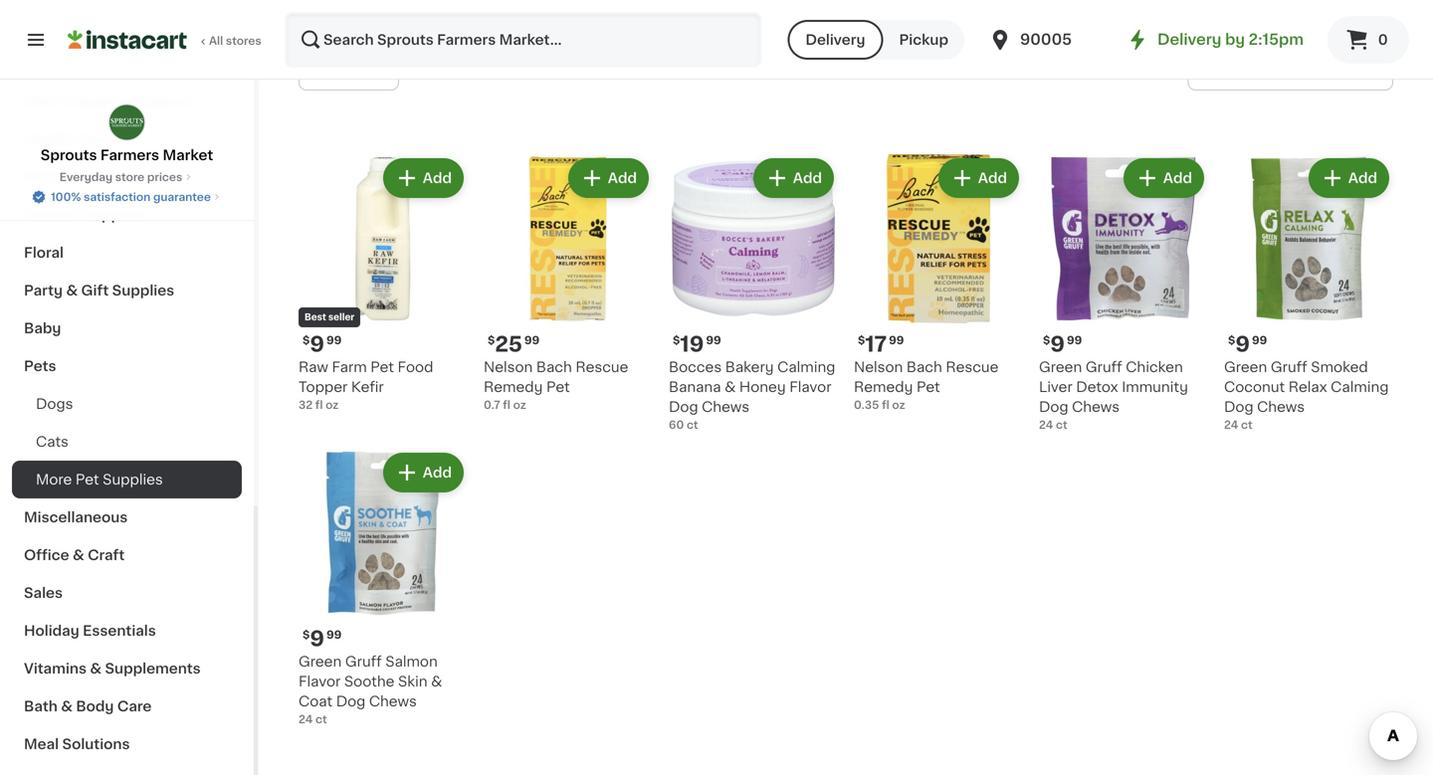 Task type: describe. For each thing, give the bounding box(es) containing it.
$ for 0.7
[[488, 335, 495, 346]]

guarantee
[[153, 192, 211, 203]]

ct inside green gruff smoked coconut relax calming dog chews 24 ct
[[1241, 420, 1253, 430]]

2 vertical spatial care
[[117, 700, 152, 714]]

ct inside "green gruff salmon flavor soothe skin & coat dog chews 24 ct"
[[316, 714, 327, 725]]

prices
[[147, 172, 182, 183]]

sales
[[24, 586, 63, 600]]

skin
[[398, 675, 428, 689]]

green for flavor
[[299, 655, 342, 669]]

care for health care
[[75, 132, 109, 146]]

green gruff salmon flavor soothe skin & coat dog chews 24 ct
[[299, 655, 442, 725]]

kitchen supplies link
[[12, 196, 242, 234]]

24 for green gruff chicken liver detox immunity dog chews
[[1039, 420, 1053, 430]]

relax
[[1289, 380, 1327, 394]]

vitamins & supplements link
[[12, 650, 242, 688]]

$ 17 99
[[858, 334, 904, 355]]

cats link
[[12, 423, 242, 461]]

2:15pm
[[1249, 32, 1304, 47]]

& inside the oils, vinegars, & spices link
[[130, 95, 141, 108]]

holiday essentials
[[24, 624, 156, 638]]

product group containing 25
[[484, 154, 653, 413]]

sprouts farmers market
[[41, 148, 213, 162]]

personal
[[24, 170, 87, 184]]

bach for 25
[[536, 360, 572, 374]]

bocces
[[669, 360, 722, 374]]

seller
[[328, 313, 355, 322]]

add button for 0.35
[[940, 160, 1017, 196]]

remedy for 25
[[484, 380, 543, 394]]

99 for immunity
[[1067, 335, 1082, 346]]

party & gift supplies
[[24, 284, 174, 298]]

25
[[495, 334, 522, 355]]

immunity
[[1122, 380, 1188, 394]]

more pet supplies link
[[12, 461, 242, 499]]

dogs
[[36, 397, 73, 411]]

0
[[1378, 33, 1388, 47]]

gruff for soothe
[[345, 655, 382, 669]]

all
[[209, 35, 223, 46]]

$ 19 99
[[673, 334, 721, 355]]

9 for green gruff smoked coconut relax calming dog chews
[[1236, 334, 1250, 355]]

add button for skin
[[385, 455, 462, 491]]

1 vertical spatial supplies
[[112, 284, 174, 298]]

add for kefir
[[423, 171, 452, 185]]

99 for 0.7
[[524, 335, 540, 346]]

office & craft link
[[12, 536, 242, 574]]

delivery for delivery
[[806, 33, 865, 47]]

99 for calming
[[1252, 335, 1267, 346]]

0.7
[[484, 400, 500, 411]]

health
[[24, 132, 72, 146]]

add for immunity
[[1163, 171, 1192, 185]]

pickup
[[899, 33, 949, 47]]

bach for 17
[[907, 360, 942, 374]]

& inside "bocces bakery calming banana & honey flavor dog chews 60 ct"
[[725, 380, 736, 394]]

miscellaneous link
[[12, 499, 242, 536]]

90005
[[1020, 32, 1072, 47]]

health care link
[[12, 120, 242, 158]]

fl for 25
[[503, 400, 511, 411]]

90005 button
[[988, 12, 1108, 68]]

body
[[76, 700, 114, 714]]

rescue for 17
[[946, 360, 999, 374]]

delivery by 2:15pm
[[1158, 32, 1304, 47]]

market
[[163, 148, 213, 162]]

sales link
[[12, 574, 242, 612]]

$ 25 99
[[488, 334, 540, 355]]

ct inside green gruff chicken liver detox immunity dog chews 24 ct
[[1056, 420, 1068, 430]]

99 for honey
[[706, 335, 721, 346]]

product group containing 17
[[854, 154, 1023, 413]]

miscellaneous
[[24, 511, 128, 525]]

add button for kefir
[[385, 160, 462, 196]]

brands
[[312, 64, 362, 78]]

delivery button
[[788, 20, 883, 60]]

bakery
[[725, 360, 774, 374]]

sprouts farmers market logo image
[[108, 104, 146, 141]]

24 for green gruff smoked coconut relax calming dog chews
[[1224, 420, 1239, 430]]

spices
[[145, 95, 194, 108]]

99 for kefir
[[326, 335, 342, 346]]

honey
[[739, 380, 786, 394]]

100% satisfaction guarantee button
[[31, 185, 223, 205]]

party & gift supplies link
[[12, 272, 242, 310]]

add button for immunity
[[1125, 160, 1202, 196]]

stores
[[226, 35, 261, 46]]

everyday store prices link
[[59, 169, 194, 185]]

instacart logo image
[[68, 28, 187, 52]]

product group containing 19
[[669, 154, 838, 433]]

vitamins & supplements
[[24, 662, 201, 676]]

everyday store prices
[[59, 172, 182, 183]]

fl for 17
[[882, 400, 890, 411]]

remedy for 17
[[854, 380, 913, 394]]

99 for 0.35
[[889, 335, 904, 346]]

0 vertical spatial supplies
[[83, 208, 145, 222]]

service type group
[[788, 20, 964, 60]]

pet inside the nelson bach rescue remedy pet 0.7 fl oz
[[546, 380, 570, 394]]

add for honey
[[793, 171, 822, 185]]

vitamins
[[24, 662, 87, 676]]

add for 0.35
[[978, 171, 1007, 185]]

add button for 0.7
[[570, 160, 647, 196]]

$ 9 99 for green gruff salmon flavor soothe skin & coat dog chews
[[303, 629, 342, 649]]

$ for calming
[[1228, 335, 1236, 346]]

sprouts farmers market link
[[41, 104, 213, 165]]

pets link
[[12, 347, 242, 385]]

store
[[115, 172, 145, 183]]

supplements
[[105, 662, 201, 676]]

green for liver
[[1039, 360, 1082, 374]]

raw farm pet food topper kefir 32 fl oz
[[299, 360, 433, 411]]

pet inside raw farm pet food topper kefir 32 fl oz
[[370, 360, 394, 374]]

coconut
[[1224, 380, 1285, 394]]

meal solutions
[[24, 738, 130, 751]]

2 vertical spatial supplies
[[103, 473, 163, 487]]

9 for green gruff salmon flavor soothe skin & coat dog chews
[[310, 629, 324, 649]]

nelson for 25
[[484, 360, 533, 374]]

baby
[[24, 321, 61, 335]]

chews inside "bocces bakery calming banana & honey flavor dog chews 60 ct"
[[702, 400, 750, 414]]

kefir
[[351, 380, 384, 394]]

bath
[[24, 700, 58, 714]]

chews inside green gruff chicken liver detox immunity dog chews 24 ct
[[1072, 400, 1120, 414]]

oz for 17
[[892, 400, 905, 411]]

soothe
[[344, 675, 395, 689]]

99 for skin
[[326, 630, 342, 640]]

dog inside green gruff smoked coconut relax calming dog chews 24 ct
[[1224, 400, 1254, 414]]

liver
[[1039, 380, 1073, 394]]

24 inside "green gruff salmon flavor soothe skin & coat dog chews 24 ct"
[[299, 714, 313, 725]]

by
[[1225, 32, 1245, 47]]



Task type: locate. For each thing, give the bounding box(es) containing it.
oz for 25
[[513, 400, 526, 411]]

0 horizontal spatial fl
[[315, 400, 323, 411]]

2 rescue from the left
[[946, 360, 999, 374]]

oils, vinegars, & spices
[[24, 95, 194, 108]]

baby link
[[12, 310, 242, 347]]

holiday
[[24, 624, 79, 638]]

remedy
[[484, 380, 543, 394], [854, 380, 913, 394]]

green for coconut
[[1224, 360, 1267, 374]]

delivery left by
[[1158, 32, 1222, 47]]

best seller
[[305, 313, 355, 322]]

rescue inside the nelson bach rescue remedy pet 0.7 fl oz
[[576, 360, 629, 374]]

$ 9 99 for green gruff chicken liver detox immunity dog chews
[[1043, 334, 1082, 355]]

oz inside raw farm pet food topper kefir 32 fl oz
[[326, 400, 339, 411]]

green up liver
[[1039, 360, 1082, 374]]

calming
[[777, 360, 835, 374], [1331, 380, 1389, 394]]

solutions
[[62, 738, 130, 751]]

& left the spices
[[130, 95, 141, 108]]

& left gift
[[66, 284, 78, 298]]

$ 9 99 for raw farm pet food topper kefir
[[303, 334, 342, 355]]

1 oz from the left
[[326, 400, 339, 411]]

& down bakery
[[725, 380, 736, 394]]

add button for calming
[[1311, 160, 1387, 196]]

$ for skin
[[303, 630, 310, 640]]

9 for green gruff chicken liver detox immunity dog chews
[[1050, 334, 1065, 355]]

chews down the banana
[[702, 400, 750, 414]]

2 oz from the left
[[513, 400, 526, 411]]

fl right 0.7
[[503, 400, 511, 411]]

nelson down 17
[[854, 360, 903, 374]]

gruff up soothe
[[345, 655, 382, 669]]

$ inside $ 25 99
[[488, 335, 495, 346]]

24 down coat
[[299, 714, 313, 725]]

more pet supplies
[[36, 473, 163, 487]]

9 up coconut
[[1236, 334, 1250, 355]]

$ 9 99 up coconut
[[1228, 334, 1267, 355]]

nelson
[[484, 360, 533, 374], [854, 360, 903, 374]]

bach inside nelson bach rescue remedy pet 0.35 fl oz
[[907, 360, 942, 374]]

personal care link
[[12, 158, 242, 196]]

3 oz from the left
[[892, 400, 905, 411]]

0 horizontal spatial rescue
[[576, 360, 629, 374]]

2 remedy from the left
[[854, 380, 913, 394]]

$ up coat
[[303, 630, 310, 640]]

nelson down 25
[[484, 360, 533, 374]]

all stores link
[[68, 12, 263, 68]]

party
[[24, 284, 63, 298]]

add button for honey
[[755, 160, 832, 196]]

dog down soothe
[[336, 695, 366, 709]]

0 horizontal spatial calming
[[777, 360, 835, 374]]

chews inside "green gruff salmon flavor soothe skin & coat dog chews 24 ct"
[[369, 695, 417, 709]]

& right bath
[[61, 700, 73, 714]]

oz right 0.7
[[513, 400, 526, 411]]

ct down coconut
[[1241, 420, 1253, 430]]

green inside green gruff smoked coconut relax calming dog chews 24 ct
[[1224, 360, 1267, 374]]

care up the sprouts
[[75, 132, 109, 146]]

2 horizontal spatial fl
[[882, 400, 890, 411]]

remedy up 0.35
[[854, 380, 913, 394]]

0 horizontal spatial bach
[[536, 360, 572, 374]]

care for personal care
[[90, 170, 125, 184]]

None search field
[[285, 12, 762, 68]]

ct down liver
[[1056, 420, 1068, 430]]

gruff inside green gruff smoked coconut relax calming dog chews 24 ct
[[1271, 360, 1308, 374]]

floral link
[[12, 234, 242, 272]]

$ 9 99 up coat
[[303, 629, 342, 649]]

vinegars,
[[59, 95, 126, 108]]

& inside the office & craft "link"
[[73, 548, 84, 562]]

green inside "green gruff salmon flavor soothe skin & coat dog chews 24 ct"
[[299, 655, 342, 669]]

9 up coat
[[310, 629, 324, 649]]

office
[[24, 548, 69, 562]]

pet inside nelson bach rescue remedy pet 0.35 fl oz
[[917, 380, 940, 394]]

99 right 25
[[524, 335, 540, 346]]

chews inside green gruff smoked coconut relax calming dog chews 24 ct
[[1257, 400, 1305, 414]]

1 horizontal spatial bach
[[907, 360, 942, 374]]

chicken
[[1126, 360, 1183, 374]]

1 horizontal spatial gruff
[[1086, 360, 1122, 374]]

1 bach from the left
[[536, 360, 572, 374]]

99 up "green gruff salmon flavor soothe skin & coat dog chews 24 ct"
[[326, 630, 342, 640]]

0 horizontal spatial 24
[[299, 714, 313, 725]]

1 fl from the left
[[315, 400, 323, 411]]

oz down topper
[[326, 400, 339, 411]]

1 rescue from the left
[[576, 360, 629, 374]]

green up coconut
[[1224, 360, 1267, 374]]

supplies down "satisfaction"
[[83, 208, 145, 222]]

remedy inside nelson bach rescue remedy pet 0.35 fl oz
[[854, 380, 913, 394]]

99 up liver
[[1067, 335, 1082, 346]]

1 horizontal spatial nelson
[[854, 360, 903, 374]]

nelson for 17
[[854, 360, 903, 374]]

flavor inside "green gruff salmon flavor soothe skin & coat dog chews 24 ct"
[[299, 675, 341, 689]]

fl
[[315, 400, 323, 411], [503, 400, 511, 411], [882, 400, 890, 411]]

& left craft
[[73, 548, 84, 562]]

flavor right honey
[[789, 380, 832, 394]]

None field
[[1188, 51, 1393, 91]]

99 right 17
[[889, 335, 904, 346]]

dog inside "green gruff salmon flavor soothe skin & coat dog chews 24 ct"
[[336, 695, 366, 709]]

32
[[299, 400, 313, 411]]

fl inside nelson bach rescue remedy pet 0.35 fl oz
[[882, 400, 890, 411]]

detox
[[1076, 380, 1118, 394]]

$ for honey
[[673, 335, 680, 346]]

$ up bocces
[[673, 335, 680, 346]]

24 down coconut
[[1224, 420, 1239, 430]]

supplies up baby link
[[112, 284, 174, 298]]

calming inside "bocces bakery calming banana & honey flavor dog chews 60 ct"
[[777, 360, 835, 374]]

$ 9 99 for green gruff smoked coconut relax calming dog chews
[[1228, 334, 1267, 355]]

pets
[[24, 359, 56, 373]]

gruff for relax
[[1271, 360, 1308, 374]]

99 inside $ 19 99
[[706, 335, 721, 346]]

dog down liver
[[1039, 400, 1069, 414]]

delivery for delivery by 2:15pm
[[1158, 32, 1222, 47]]

oz right 0.35
[[892, 400, 905, 411]]

$ up liver
[[1043, 335, 1050, 346]]

1 horizontal spatial green
[[1039, 360, 1082, 374]]

$ for kefir
[[303, 335, 310, 346]]

& inside the "party & gift supplies" link
[[66, 284, 78, 298]]

fl right the 32
[[315, 400, 323, 411]]

$ up 0.7
[[488, 335, 495, 346]]

gruff up detox
[[1086, 360, 1122, 374]]

fl right 0.35
[[882, 400, 890, 411]]

1 vertical spatial care
[[90, 170, 125, 184]]

& up the body
[[90, 662, 102, 676]]

more
[[36, 473, 72, 487]]

raw
[[299, 360, 328, 374]]

& right skin
[[431, 675, 442, 689]]

99 inside the $ 17 99
[[889, 335, 904, 346]]

1 horizontal spatial delivery
[[1158, 32, 1222, 47]]

flavor inside "bocces bakery calming banana & honey flavor dog chews 60 ct"
[[789, 380, 832, 394]]

bach inside the nelson bach rescue remedy pet 0.7 fl oz
[[536, 360, 572, 374]]

supplies down cats link
[[103, 473, 163, 487]]

chews down skin
[[369, 695, 417, 709]]

delivery by 2:15pm link
[[1126, 28, 1304, 52]]

2 horizontal spatial oz
[[892, 400, 905, 411]]

2 horizontal spatial gruff
[[1271, 360, 1308, 374]]

1 horizontal spatial fl
[[503, 400, 511, 411]]

&
[[130, 95, 141, 108], [66, 284, 78, 298], [725, 380, 736, 394], [73, 548, 84, 562], [90, 662, 102, 676], [431, 675, 442, 689], [61, 700, 73, 714]]

2 fl from the left
[[503, 400, 511, 411]]

calming up honey
[[777, 360, 835, 374]]

1 horizontal spatial oz
[[513, 400, 526, 411]]

dog down coconut
[[1224, 400, 1254, 414]]

1 horizontal spatial rescue
[[946, 360, 999, 374]]

dog up 60
[[669, 400, 698, 414]]

0 horizontal spatial oz
[[326, 400, 339, 411]]

9 up liver
[[1050, 334, 1065, 355]]

60
[[669, 420, 684, 430]]

dog inside green gruff chicken liver detox immunity dog chews 24 ct
[[1039, 400, 1069, 414]]

bath & body care
[[24, 700, 152, 714]]

banana
[[669, 380, 721, 394]]

99 up coconut
[[1252, 335, 1267, 346]]

gruff inside "green gruff salmon flavor soothe skin & coat dog chews 24 ct"
[[345, 655, 382, 669]]

oz inside the nelson bach rescue remedy pet 0.7 fl oz
[[513, 400, 526, 411]]

add button
[[385, 160, 462, 196], [570, 160, 647, 196], [755, 160, 832, 196], [940, 160, 1017, 196], [1125, 160, 1202, 196], [1311, 160, 1387, 196], [385, 455, 462, 491]]

$ up coconut
[[1228, 335, 1236, 346]]

dogs link
[[12, 385, 242, 423]]

$ for 0.35
[[858, 335, 865, 346]]

19
[[680, 334, 704, 355]]

0 horizontal spatial gruff
[[345, 655, 382, 669]]

gruff
[[1086, 360, 1122, 374], [1271, 360, 1308, 374], [345, 655, 382, 669]]

$ inside $ 19 99
[[673, 335, 680, 346]]

salmon
[[385, 655, 438, 669]]

0 horizontal spatial green
[[299, 655, 342, 669]]

kitchen
[[24, 208, 80, 222]]

fl inside raw farm pet food topper kefir 32 fl oz
[[315, 400, 323, 411]]

fl inside the nelson bach rescue remedy pet 0.7 fl oz
[[503, 400, 511, 411]]

craft
[[88, 548, 125, 562]]

calming down smoked on the right of the page
[[1331, 380, 1389, 394]]

care down vitamins & supplements link
[[117, 700, 152, 714]]

meal
[[24, 738, 59, 751]]

nelson inside the nelson bach rescue remedy pet 0.7 fl oz
[[484, 360, 533, 374]]

delivery inside button
[[806, 33, 865, 47]]

bach
[[536, 360, 572, 374], [907, 360, 942, 374]]

brands button
[[299, 51, 399, 91]]

$ 9 99
[[303, 334, 342, 355], [1043, 334, 1082, 355], [1228, 334, 1267, 355], [303, 629, 342, 649]]

99 down best seller
[[326, 335, 342, 346]]

cats
[[36, 435, 69, 449]]

2 horizontal spatial 24
[[1224, 420, 1239, 430]]

delivery left pickup
[[806, 33, 865, 47]]

1 vertical spatial flavor
[[299, 675, 341, 689]]

0 vertical spatial care
[[75, 132, 109, 146]]

$ up 0.35
[[858, 335, 865, 346]]

0 horizontal spatial delivery
[[806, 33, 865, 47]]

& inside bath & body care link
[[61, 700, 73, 714]]

holiday essentials link
[[12, 612, 242, 650]]

oils,
[[24, 95, 56, 108]]

0.35
[[854, 400, 879, 411]]

nelson bach rescue remedy pet 0.35 fl oz
[[854, 360, 999, 411]]

$ down best
[[303, 335, 310, 346]]

add for calming
[[1348, 171, 1378, 185]]

pet
[[370, 360, 394, 374], [546, 380, 570, 394], [917, 380, 940, 394], [75, 473, 99, 487]]

rescue for 25
[[576, 360, 629, 374]]

flavor
[[789, 380, 832, 394], [299, 675, 341, 689]]

9 for raw farm pet food topper kefir
[[310, 334, 324, 355]]

99 right 19
[[706, 335, 721, 346]]

rescue inside nelson bach rescue remedy pet 0.35 fl oz
[[946, 360, 999, 374]]

pickup button
[[883, 20, 964, 60]]

1 nelson from the left
[[484, 360, 533, 374]]

nelson inside nelson bach rescue remedy pet 0.35 fl oz
[[854, 360, 903, 374]]

add for skin
[[423, 466, 452, 480]]

Search field
[[287, 14, 760, 66]]

floral
[[24, 246, 64, 260]]

kitchen supplies
[[24, 208, 145, 222]]

green up coat
[[299, 655, 342, 669]]

3 fl from the left
[[882, 400, 890, 411]]

$ inside the $ 17 99
[[858, 335, 865, 346]]

ct down coat
[[316, 714, 327, 725]]

1 horizontal spatial flavor
[[789, 380, 832, 394]]

1 horizontal spatial calming
[[1331, 380, 1389, 394]]

coat
[[299, 695, 333, 709]]

add for 0.7
[[608, 171, 637, 185]]

chews down coconut
[[1257, 400, 1305, 414]]

0 vertical spatial calming
[[777, 360, 835, 374]]

gruff for detox
[[1086, 360, 1122, 374]]

99 inside $ 25 99
[[524, 335, 540, 346]]

0 vertical spatial flavor
[[789, 380, 832, 394]]

flavor up coat
[[299, 675, 341, 689]]

24 inside green gruff smoked coconut relax calming dog chews 24 ct
[[1224, 420, 1239, 430]]

& inside vitamins & supplements link
[[90, 662, 102, 676]]

chews down detox
[[1072, 400, 1120, 414]]

bath & body care link
[[12, 688, 242, 726]]

ct right 60
[[687, 420, 698, 430]]

personal care
[[24, 170, 125, 184]]

$ 9 99 up liver
[[1043, 334, 1082, 355]]

2 horizontal spatial green
[[1224, 360, 1267, 374]]

100% satisfaction guarantee
[[51, 192, 211, 203]]

remedy inside the nelson bach rescue remedy pet 0.7 fl oz
[[484, 380, 543, 394]]

add
[[423, 171, 452, 185], [608, 171, 637, 185], [793, 171, 822, 185], [978, 171, 1007, 185], [1163, 171, 1192, 185], [1348, 171, 1378, 185], [423, 466, 452, 480]]

care up "satisfaction"
[[90, 170, 125, 184]]

calming inside green gruff smoked coconut relax calming dog chews 24 ct
[[1331, 380, 1389, 394]]

1 horizontal spatial 24
[[1039, 420, 1053, 430]]

0 horizontal spatial flavor
[[299, 675, 341, 689]]

$ for immunity
[[1043, 335, 1050, 346]]

chews
[[702, 400, 750, 414], [1072, 400, 1120, 414], [1257, 400, 1305, 414], [369, 695, 417, 709]]

1 remedy from the left
[[484, 380, 543, 394]]

0 horizontal spatial nelson
[[484, 360, 533, 374]]

0 horizontal spatial remedy
[[484, 380, 543, 394]]

ct inside "bocces bakery calming banana & honey flavor dog chews 60 ct"
[[687, 420, 698, 430]]

1 horizontal spatial remedy
[[854, 380, 913, 394]]

smoked
[[1311, 360, 1368, 374]]

product group
[[299, 154, 468, 413], [484, 154, 653, 413], [669, 154, 838, 433], [854, 154, 1023, 413], [1039, 154, 1208, 433], [1224, 154, 1393, 433], [299, 449, 468, 728]]

gruff inside green gruff chicken liver detox immunity dog chews 24 ct
[[1086, 360, 1122, 374]]

remedy up 0.7
[[484, 380, 543, 394]]

24 down liver
[[1039, 420, 1053, 430]]

topper
[[299, 380, 348, 394]]

green inside green gruff chicken liver detox immunity dog chews 24 ct
[[1039, 360, 1082, 374]]

0 button
[[1328, 16, 1409, 64]]

all stores
[[209, 35, 261, 46]]

9
[[310, 334, 324, 355], [1050, 334, 1065, 355], [1236, 334, 1250, 355], [310, 629, 324, 649]]

100%
[[51, 192, 81, 203]]

everyday
[[59, 172, 113, 183]]

office & craft
[[24, 548, 125, 562]]

2 bach from the left
[[907, 360, 942, 374]]

24 inside green gruff chicken liver detox immunity dog chews 24 ct
[[1039, 420, 1053, 430]]

nelson bach rescue remedy pet 0.7 fl oz
[[484, 360, 629, 411]]

$ 9 99 up raw
[[303, 334, 342, 355]]

farmers
[[100, 148, 159, 162]]

99
[[326, 335, 342, 346], [524, 335, 540, 346], [706, 335, 721, 346], [889, 335, 904, 346], [1067, 335, 1082, 346], [1252, 335, 1267, 346], [326, 630, 342, 640]]

oils, vinegars, & spices link
[[12, 83, 242, 120]]

ct
[[687, 420, 698, 430], [1056, 420, 1068, 430], [1241, 420, 1253, 430], [316, 714, 327, 725]]

dog inside "bocces bakery calming banana & honey flavor dog chews 60 ct"
[[669, 400, 698, 414]]

farm
[[332, 360, 367, 374]]

gruff up the 'relax'
[[1271, 360, 1308, 374]]

green
[[1039, 360, 1082, 374], [1224, 360, 1267, 374], [299, 655, 342, 669]]

sprouts
[[41, 148, 97, 162]]

oz inside nelson bach rescue remedy pet 0.35 fl oz
[[892, 400, 905, 411]]

2 nelson from the left
[[854, 360, 903, 374]]

& inside "green gruff salmon flavor soothe skin & coat dog chews 24 ct"
[[431, 675, 442, 689]]

1 vertical spatial calming
[[1331, 380, 1389, 394]]

9 up raw
[[310, 334, 324, 355]]

17
[[865, 334, 887, 355]]



Task type: vqa. For each thing, say whether or not it's contained in the screenshot.
Stationery to the bottom
no



